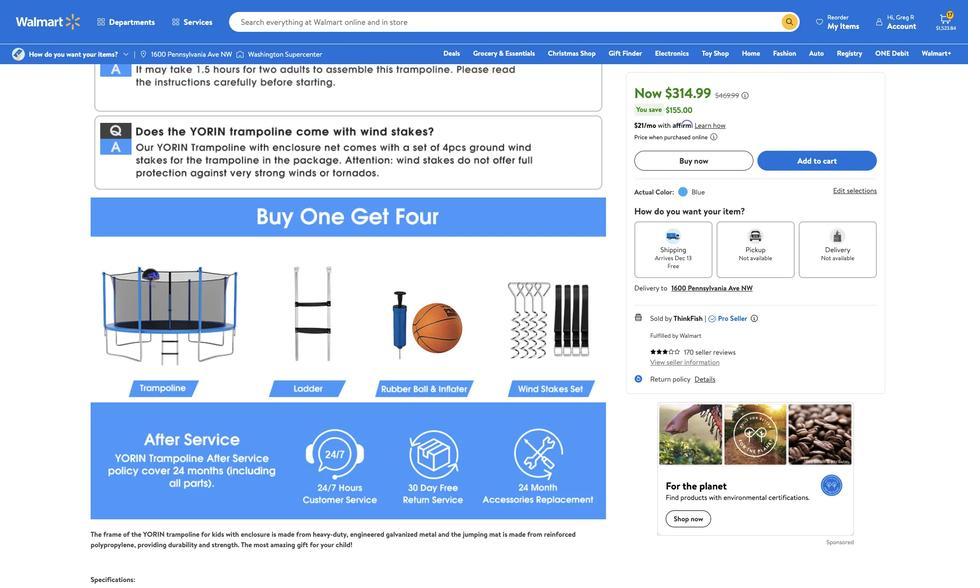 Task type: vqa. For each thing, say whether or not it's contained in the screenshot.
the rightmost How
yes



Task type: locate. For each thing, give the bounding box(es) containing it.
actual color :
[[634, 187, 674, 197]]

with up price when purchased online
[[658, 121, 671, 130]]

to down arrives
[[661, 283, 668, 293]]

0 horizontal spatial from
[[296, 530, 311, 540]]

not down intent image for pickup
[[739, 254, 749, 262]]

reinforced
[[544, 530, 576, 540]]

by right fulfilled
[[672, 332, 678, 340]]

shop right 'christmas'
[[580, 48, 596, 58]]

available down intent image for pickup
[[751, 254, 772, 262]]

0 vertical spatial how
[[29, 49, 43, 59]]

how down walmart image
[[29, 49, 43, 59]]

registry
[[837, 48, 863, 58]]

1600 down departments
[[151, 49, 166, 59]]

17
[[948, 11, 953, 19]]

0 vertical spatial |
[[134, 49, 135, 59]]

duty,
[[333, 530, 348, 540]]

1 horizontal spatial made
[[509, 530, 526, 540]]

ave up pro seller
[[729, 283, 740, 293]]

delivery down intent image for delivery on the top right
[[825, 245, 851, 255]]

0 vertical spatial to
[[814, 155, 821, 166]]

1 horizontal spatial you
[[666, 205, 680, 218]]

0 vertical spatial for
[[201, 530, 210, 540]]

for right gift
[[310, 540, 319, 550]]

durability
[[168, 540, 197, 550]]

1 the from the left
[[131, 530, 141, 540]]

buy now button
[[634, 151, 754, 171]]

$155.00
[[666, 104, 693, 115]]

2 available from the left
[[833, 254, 855, 262]]

by
[[665, 314, 672, 324], [672, 332, 678, 340]]

how
[[29, 49, 43, 59], [634, 205, 652, 218]]

nw up 'pro seller info' image
[[741, 283, 753, 293]]

0 vertical spatial and
[[438, 530, 449, 540]]

0 horizontal spatial 1600
[[151, 49, 166, 59]]

1 available from the left
[[751, 254, 772, 262]]

0 vertical spatial with
[[658, 121, 671, 130]]

account
[[887, 20, 916, 31]]

gift finder
[[609, 48, 642, 58]]

1 vertical spatial want
[[683, 205, 702, 218]]

0 horizontal spatial not
[[739, 254, 749, 262]]

0 vertical spatial your
[[83, 49, 96, 59]]

made right mat
[[509, 530, 526, 540]]

finder
[[623, 48, 642, 58]]

0 vertical spatial want
[[66, 49, 81, 59]]

now
[[634, 83, 662, 103]]

now
[[694, 155, 709, 166]]

ave down services
[[208, 49, 219, 59]]

0 horizontal spatial delivery
[[634, 283, 659, 293]]

you down walmart image
[[54, 49, 65, 59]]

1 shop from the left
[[580, 48, 596, 58]]

1 vertical spatial delivery
[[634, 283, 659, 293]]

1 vertical spatial do
[[654, 205, 664, 218]]

0 horizontal spatial |
[[134, 49, 135, 59]]

1 vertical spatial ave
[[729, 283, 740, 293]]

to left cart
[[814, 155, 821, 166]]

1 horizontal spatial want
[[683, 205, 702, 218]]

and left "strength."
[[199, 540, 210, 550]]

0 horizontal spatial your
[[83, 49, 96, 59]]

blue
[[692, 187, 705, 197]]

for
[[201, 530, 210, 540], [310, 540, 319, 550]]

reorder
[[828, 13, 849, 21]]

0 horizontal spatial shop
[[580, 48, 596, 58]]

hi,
[[887, 13, 895, 21]]

1 horizontal spatial nw
[[741, 283, 753, 293]]

want for item?
[[683, 205, 702, 218]]

fulfilled by walmart
[[650, 332, 702, 340]]

gift
[[297, 540, 308, 550]]

color
[[656, 187, 672, 197]]

 image for how do you want your items?
[[12, 48, 25, 61]]

to for add
[[814, 155, 821, 166]]

pennsylvania
[[168, 49, 206, 59], [688, 283, 727, 293]]

your left items?
[[83, 49, 96, 59]]

1 horizontal spatial how
[[634, 205, 652, 218]]

delivery inside delivery not available
[[825, 245, 851, 255]]

want left items?
[[66, 49, 81, 59]]

do for how do you want your item?
[[654, 205, 664, 218]]

0 vertical spatial nw
[[221, 49, 232, 59]]

1 vertical spatial pennsylvania
[[688, 283, 727, 293]]

1 horizontal spatial from
[[528, 530, 542, 540]]

0 vertical spatial you
[[54, 49, 65, 59]]

0 vertical spatial pennsylvania
[[168, 49, 206, 59]]

toy shop
[[702, 48, 729, 58]]

1600
[[151, 49, 166, 59], [672, 283, 686, 293]]

1 horizontal spatial not
[[821, 254, 831, 262]]

0 vertical spatial ave
[[208, 49, 219, 59]]

do
[[44, 49, 52, 59], [654, 205, 664, 218]]

$469.99
[[715, 91, 739, 101]]

0 vertical spatial by
[[665, 314, 672, 324]]

1 horizontal spatial is
[[503, 530, 508, 540]]

and
[[438, 530, 449, 540], [199, 540, 210, 550]]

2 from from the left
[[528, 530, 542, 540]]

0 horizontal spatial  image
[[12, 48, 25, 61]]

grocery & essentials
[[473, 48, 535, 58]]

1 horizontal spatial seller
[[696, 348, 712, 358]]

1 horizontal spatial the
[[241, 540, 252, 550]]

details
[[695, 375, 716, 385]]

delivery not available
[[821, 245, 855, 262]]

0 horizontal spatial do
[[44, 49, 52, 59]]

0 horizontal spatial pennsylvania
[[168, 49, 206, 59]]

1 horizontal spatial to
[[814, 155, 821, 166]]

2 is from the left
[[503, 530, 508, 540]]

available inside delivery not available
[[833, 254, 855, 262]]

0 horizontal spatial seller
[[667, 358, 683, 368]]

1 horizontal spatial do
[[654, 205, 664, 218]]

made up amazing
[[278, 530, 295, 540]]

my
[[828, 20, 838, 31]]

 image down walmart image
[[12, 48, 25, 61]]

want down blue
[[683, 205, 702, 218]]

 image for washington supercenter
[[236, 49, 244, 59]]

not down intent image for delivery on the top right
[[821, 254, 831, 262]]

do for how do you want your items?
[[44, 49, 52, 59]]

fashion
[[773, 48, 796, 58]]

$21/mo with
[[634, 121, 671, 130]]

from
[[296, 530, 311, 540], [528, 530, 542, 540]]

1 vertical spatial by
[[672, 332, 678, 340]]

gift finder link
[[604, 48, 647, 59]]

shop for christmas shop
[[580, 48, 596, 58]]

0 horizontal spatial nw
[[221, 49, 232, 59]]

1 vertical spatial nw
[[741, 283, 753, 293]]

0 horizontal spatial want
[[66, 49, 81, 59]]

0 horizontal spatial how
[[29, 49, 43, 59]]

available inside pickup not available
[[751, 254, 772, 262]]

washington
[[248, 49, 284, 59]]

is
[[272, 530, 276, 540], [503, 530, 508, 540]]

1 vertical spatial and
[[199, 540, 210, 550]]

2 vertical spatial your
[[321, 540, 334, 550]]

edit selections
[[833, 186, 877, 196]]

debit
[[892, 48, 909, 58]]

 image
[[12, 48, 25, 61], [236, 49, 244, 59]]

1 horizontal spatial  image
[[236, 49, 244, 59]]

1 horizontal spatial shop
[[714, 48, 729, 58]]

| right items?
[[134, 49, 135, 59]]

$1,523.84
[[936, 24, 956, 31]]

the down enclosure
[[241, 540, 252, 550]]

with up "strength."
[[226, 530, 239, 540]]

home
[[742, 48, 760, 58]]

1 horizontal spatial delivery
[[825, 245, 851, 255]]

 image left washington
[[236, 49, 244, 59]]

0 horizontal spatial available
[[751, 254, 772, 262]]

selections
[[847, 186, 877, 196]]

delivery for to
[[634, 283, 659, 293]]

nw left washington
[[221, 49, 232, 59]]

0 vertical spatial do
[[44, 49, 52, 59]]

seller for 170
[[696, 348, 712, 358]]

1 vertical spatial for
[[310, 540, 319, 550]]

the right of
[[131, 530, 141, 540]]

1 vertical spatial to
[[661, 283, 668, 293]]

seller
[[696, 348, 712, 358], [667, 358, 683, 368]]

1 vertical spatial the
[[241, 540, 252, 550]]

and right metal
[[438, 530, 449, 540]]

0 horizontal spatial the
[[91, 530, 102, 540]]

registry link
[[833, 48, 867, 59]]

170 seller reviews
[[684, 348, 736, 358]]

1 is from the left
[[272, 530, 276, 540]]

0 horizontal spatial you
[[54, 49, 65, 59]]

electronics
[[655, 48, 689, 58]]

from up gift
[[296, 530, 311, 540]]

0 horizontal spatial is
[[272, 530, 276, 540]]

kids
[[212, 530, 224, 540]]

to inside "add to cart" button
[[814, 155, 821, 166]]

not inside pickup not available
[[739, 254, 749, 262]]

2 the from the left
[[451, 530, 461, 540]]

0 vertical spatial delivery
[[825, 245, 851, 255]]

is right mat
[[503, 530, 508, 540]]

not inside delivery not available
[[821, 254, 831, 262]]

from left reinforced
[[528, 530, 542, 540]]

with
[[658, 121, 671, 130], [226, 530, 239, 540]]

1 vertical spatial you
[[666, 205, 680, 218]]

1 horizontal spatial your
[[321, 540, 334, 550]]

save
[[649, 105, 662, 115]]

seller
[[730, 314, 748, 324]]

seller right 170
[[696, 348, 712, 358]]

seller down 3.1235 stars out of 5, based on 170 seller reviews element
[[667, 358, 683, 368]]

1 horizontal spatial |
[[705, 314, 706, 324]]

do down "color"
[[654, 205, 664, 218]]

 image
[[139, 50, 147, 58]]

shop right toy
[[714, 48, 729, 58]]

the left frame
[[91, 530, 102, 540]]

details button
[[695, 375, 716, 385]]

do down walmart image
[[44, 49, 52, 59]]

washington supercenter
[[248, 49, 322, 59]]

you for how do you want your items?
[[54, 49, 65, 59]]

is up amazing
[[272, 530, 276, 540]]

delivery for not
[[825, 245, 851, 255]]

strength.
[[212, 540, 239, 550]]

pickup not available
[[739, 245, 772, 262]]

for left kids
[[201, 530, 210, 540]]

0 horizontal spatial the
[[131, 530, 141, 540]]

1 not from the left
[[739, 254, 749, 262]]

1 horizontal spatial for
[[310, 540, 319, 550]]

thinkfish
[[674, 314, 703, 324]]

free
[[668, 262, 679, 270]]

1 horizontal spatial pennsylvania
[[688, 283, 727, 293]]

0 vertical spatial the
[[91, 530, 102, 540]]

how down actual
[[634, 205, 652, 218]]

2 horizontal spatial your
[[704, 205, 721, 218]]

affirm image
[[673, 120, 693, 128]]

not for pickup
[[739, 254, 749, 262]]

you down :
[[666, 205, 680, 218]]

1600 down free
[[672, 283, 686, 293]]

pennsylvania down services dropdown button
[[168, 49, 206, 59]]

grocery
[[473, 48, 497, 58]]

0 horizontal spatial to
[[661, 283, 668, 293]]

essentials
[[505, 48, 535, 58]]

1 vertical spatial how
[[634, 205, 652, 218]]

2 not from the left
[[821, 254, 831, 262]]

yorin
[[143, 530, 165, 540]]

0 horizontal spatial made
[[278, 530, 295, 540]]

0 horizontal spatial and
[[199, 540, 210, 550]]

intent image for shipping image
[[666, 229, 681, 245]]

1 horizontal spatial 1600
[[672, 283, 686, 293]]

departments
[[109, 16, 155, 27]]

your left 'item?'
[[704, 205, 721, 218]]

available for delivery
[[833, 254, 855, 262]]

available for pickup
[[751, 254, 772, 262]]

1 vertical spatial with
[[226, 530, 239, 540]]

0 horizontal spatial with
[[226, 530, 239, 540]]

1 vertical spatial your
[[704, 205, 721, 218]]

1 horizontal spatial the
[[451, 530, 461, 540]]

intent image for delivery image
[[830, 229, 846, 245]]

your down "heavy-"
[[321, 540, 334, 550]]

1 vertical spatial |
[[705, 314, 706, 324]]

hi, greg r account
[[887, 13, 916, 31]]

learn how
[[695, 121, 726, 130]]

electronics link
[[651, 48, 694, 59]]

1 horizontal spatial available
[[833, 254, 855, 262]]

want for items?
[[66, 49, 81, 59]]

auto link
[[805, 48, 829, 59]]

the left jumping
[[451, 530, 461, 540]]

delivery up sold
[[634, 283, 659, 293]]

shop
[[580, 48, 596, 58], [714, 48, 729, 58]]

toy
[[702, 48, 712, 58]]

1 from from the left
[[296, 530, 311, 540]]

available down intent image for delivery on the top right
[[833, 254, 855, 262]]

ave
[[208, 49, 219, 59], [729, 283, 740, 293]]

jumping
[[463, 530, 488, 540]]

Walmart Site-Wide search field
[[229, 12, 800, 32]]

services
[[184, 16, 213, 27]]

learn
[[695, 121, 712, 130]]

amazing
[[270, 540, 295, 550]]

| right thinkfish in the bottom right of the page
[[705, 314, 706, 324]]

1 horizontal spatial ave
[[729, 283, 740, 293]]

pennsylvania up the 'pro'
[[688, 283, 727, 293]]

2 shop from the left
[[714, 48, 729, 58]]

with inside the frame of the yorin trampoline for kids with enclosure is made from heavy-duty, engineered galvanized metal and the jumping mat is made from reinforced polypropylene, providing durability and strength. the most amazing gift for your child!
[[226, 530, 239, 540]]

your for item?
[[704, 205, 721, 218]]

by right sold
[[665, 314, 672, 324]]

deals
[[444, 48, 460, 58]]



Task type: describe. For each thing, give the bounding box(es) containing it.
1600 pennsylvania ave nw
[[151, 49, 232, 59]]

learn more about strikethrough prices image
[[741, 92, 749, 100]]

r
[[911, 13, 914, 21]]

items
[[840, 20, 860, 31]]

edit selections button
[[833, 186, 877, 196]]

one debit
[[876, 48, 909, 58]]

pro seller info image
[[751, 315, 758, 323]]

add
[[798, 155, 812, 166]]

13
[[687, 254, 692, 262]]

intent image for pickup image
[[748, 229, 764, 245]]

heavy-
[[313, 530, 333, 540]]

supercenter
[[285, 49, 322, 59]]

reorder my items
[[828, 13, 860, 31]]

specifications:
[[91, 575, 135, 585]]

delivery to 1600 pennsylvania ave nw
[[634, 283, 753, 293]]

learn how button
[[695, 121, 726, 131]]

your for items?
[[83, 49, 96, 59]]

1 horizontal spatial with
[[658, 121, 671, 130]]

view seller information link
[[650, 358, 720, 368]]

sold
[[650, 314, 663, 324]]

mat
[[489, 530, 501, 540]]

your inside the frame of the yorin trampoline for kids with enclosure is made from heavy-duty, engineered galvanized metal and the jumping mat is made from reinforced polypropylene, providing durability and strength. the most amazing gift for your child!
[[321, 540, 334, 550]]

now $314.99
[[634, 83, 711, 103]]

legal information image
[[710, 133, 718, 141]]

shipping arrives dec 13 free
[[655, 245, 692, 270]]

greg
[[896, 13, 909, 21]]

how for how do you want your items?
[[29, 49, 43, 59]]

not for delivery
[[821, 254, 831, 262]]

$21/mo
[[634, 121, 656, 130]]

actual
[[634, 187, 654, 197]]

view seller information
[[650, 358, 720, 368]]

seller for view
[[667, 358, 683, 368]]

pro seller
[[718, 314, 748, 324]]

how do you want your item?
[[634, 205, 745, 218]]

providing
[[138, 540, 167, 550]]

1 vertical spatial 1600
[[672, 283, 686, 293]]

fashion link
[[769, 48, 801, 59]]

most
[[254, 540, 269, 550]]

how do you want your items?
[[29, 49, 118, 59]]

3.1235 stars out of 5, based on 170 seller reviews element
[[650, 349, 680, 355]]

dec
[[675, 254, 685, 262]]

polypropylene,
[[91, 540, 136, 550]]

one
[[876, 48, 890, 58]]

engineered
[[350, 530, 384, 540]]

shipping
[[661, 245, 686, 255]]

you save $155.00
[[636, 104, 693, 115]]

reviews
[[713, 348, 736, 358]]

of
[[123, 530, 130, 540]]

walmart+ link
[[918, 48, 956, 59]]

by for sold
[[665, 314, 672, 324]]

2 made from the left
[[509, 530, 526, 540]]

&
[[499, 48, 504, 58]]

1600 pennsylvania ave nw button
[[672, 283, 753, 293]]

departments button
[[89, 10, 163, 34]]

1 horizontal spatial and
[[438, 530, 449, 540]]

items?
[[98, 49, 118, 59]]

walmart
[[680, 332, 702, 340]]

search icon image
[[786, 18, 794, 26]]

1 made from the left
[[278, 530, 295, 540]]

0 horizontal spatial ave
[[208, 49, 219, 59]]

you
[[636, 105, 647, 115]]

$314.99
[[665, 83, 711, 103]]

grocery & essentials link
[[469, 48, 540, 59]]

deals link
[[439, 48, 465, 59]]

sold by thinkfish
[[650, 314, 703, 324]]

galvanized
[[386, 530, 418, 540]]

:
[[672, 187, 674, 197]]

information
[[684, 358, 720, 368]]

auto
[[809, 48, 824, 58]]

0 horizontal spatial for
[[201, 530, 210, 540]]

shop for toy shop
[[714, 48, 729, 58]]

fulfilled
[[650, 332, 671, 340]]

arrives
[[655, 254, 673, 262]]

you for how do you want your item?
[[666, 205, 680, 218]]

item?
[[723, 205, 745, 218]]

0 vertical spatial 1600
[[151, 49, 166, 59]]

add to cart button
[[758, 151, 877, 171]]

gift
[[609, 48, 621, 58]]

walmart image
[[16, 14, 81, 30]]

online
[[692, 133, 708, 141]]

return
[[650, 375, 671, 385]]

christmas shop link
[[544, 48, 600, 59]]

price when purchased online
[[634, 133, 708, 141]]

enclosure
[[241, 530, 270, 540]]

170
[[684, 348, 694, 358]]

to for delivery
[[661, 283, 668, 293]]

pro
[[718, 314, 729, 324]]

sponsored
[[827, 538, 854, 547]]

Search search field
[[229, 12, 800, 32]]

walmart+
[[922, 48, 952, 58]]

metal
[[419, 530, 437, 540]]

how for how do you want your item?
[[634, 205, 652, 218]]

by for fulfilled
[[672, 332, 678, 340]]

one debit link
[[871, 48, 914, 59]]

purchased
[[664, 133, 691, 141]]

buy now
[[680, 155, 709, 166]]



